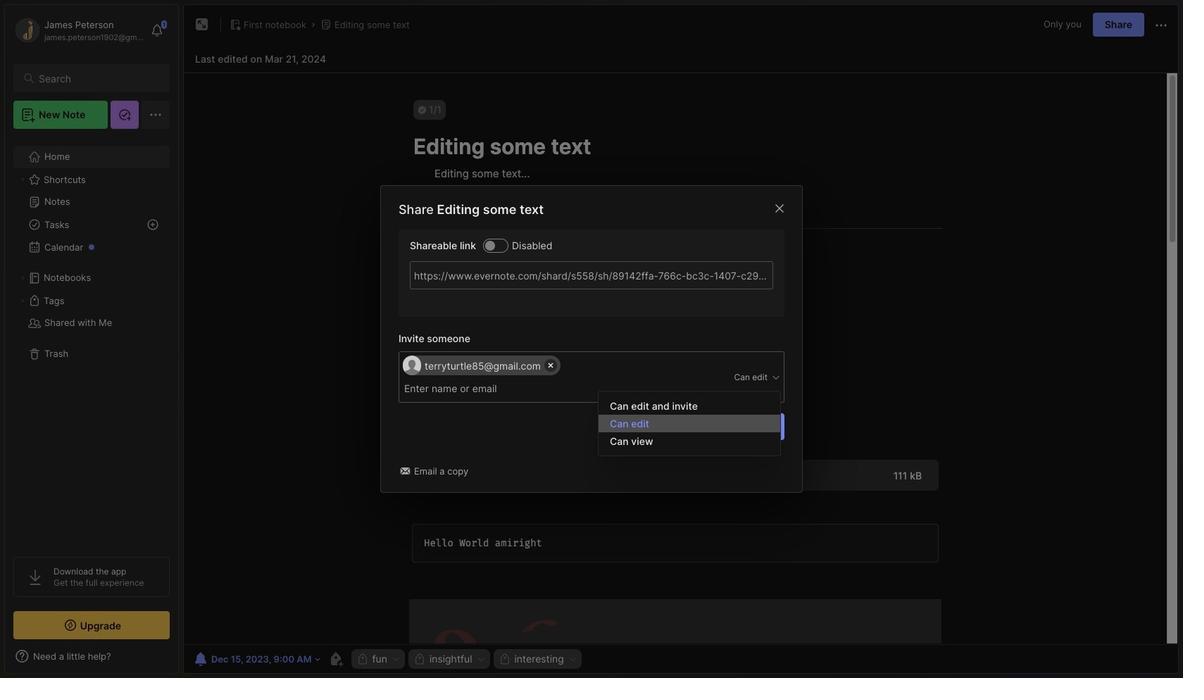 Task type: describe. For each thing, give the bounding box(es) containing it.
main element
[[0, 0, 183, 678]]

close image
[[771, 200, 788, 217]]

Note Editor text field
[[184, 73, 1179, 645]]

tree inside "main" element
[[5, 137, 178, 545]]

expand notebooks image
[[18, 274, 27, 283]]

shared link switcher image
[[485, 241, 495, 250]]

expand note image
[[194, 16, 211, 33]]

note window element
[[183, 4, 1179, 674]]

Select permission field
[[666, 371, 781, 384]]



Task type: vqa. For each thing, say whether or not it's contained in the screenshot.
expand note icon
yes



Task type: locate. For each thing, give the bounding box(es) containing it.
dropdown list menu
[[599, 397, 781, 450]]

add tag image
[[327, 651, 344, 668]]

Shared URL text field
[[410, 261, 774, 289]]

Search text field
[[39, 72, 157, 85]]

expand tags image
[[18, 297, 27, 305]]

None search field
[[39, 70, 157, 87]]

tree
[[5, 137, 178, 545]]

menu item
[[599, 415, 781, 432]]

Add tag field
[[403, 381, 572, 397]]

none search field inside "main" element
[[39, 70, 157, 87]]



